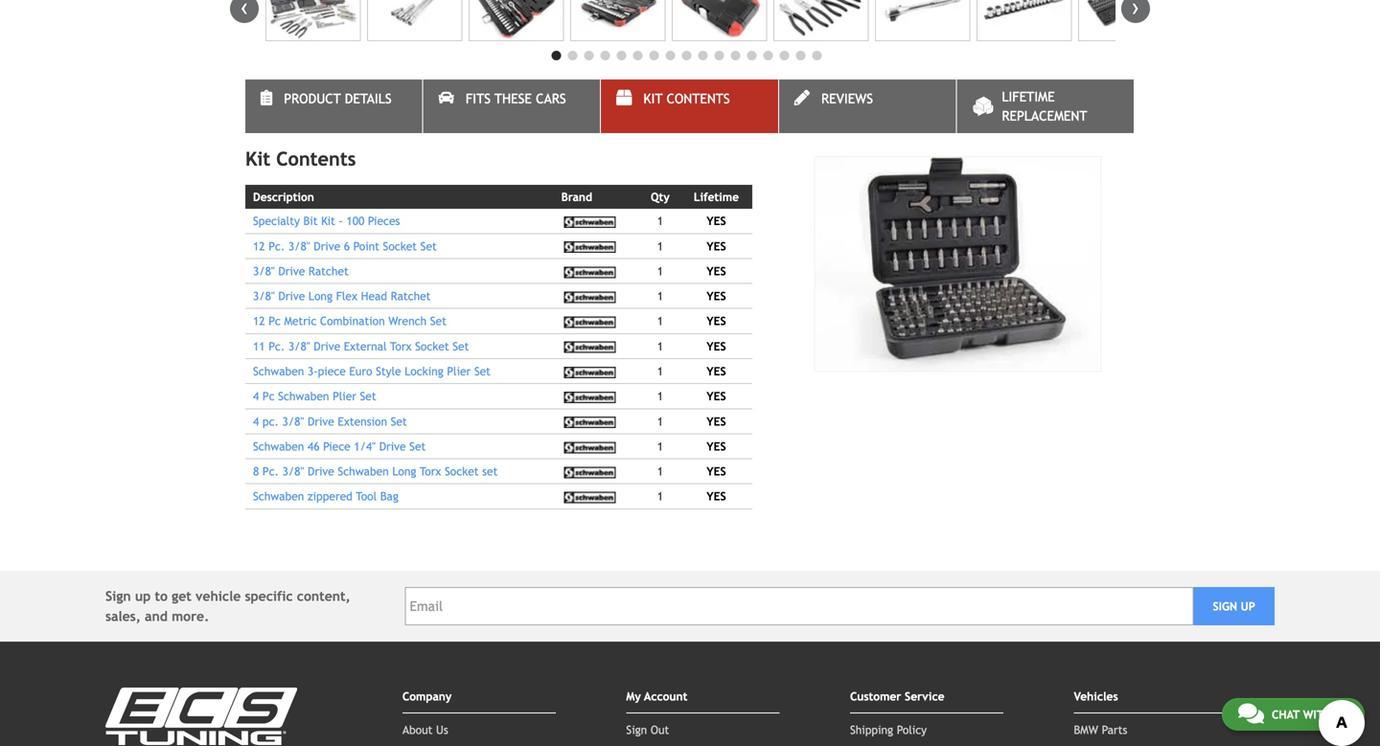 Task type: vqa. For each thing, say whether or not it's contained in the screenshot.
Lifetime Replacement link at top
yes



Task type: describe. For each thing, give the bounding box(es) containing it.
bag
[[380, 490, 399, 503]]

schwaben for zippered
[[253, 490, 304, 503]]

6
[[344, 239, 350, 253]]

bmw parts link
[[1074, 723, 1127, 737]]

yes for 4 pc. 3/8" drive extension set
[[707, 415, 726, 428]]

0 horizontal spatial contents
[[276, 148, 356, 170]]

up for sign up
[[1241, 600, 1255, 613]]

sales,
[[105, 609, 141, 624]]

8 es#2996482 - 014121sch01akt2 - schwaben 203 piece zippered tool bag kit  - get this ready to go extensive tool set complete with tool bag. - schwaben - audi bmw volkswagen mercedes benz mini porsche image from the left
[[977, 0, 1072, 41]]

3/8" for 4
[[282, 415, 304, 428]]

yes for 12 pc. 3/8" drive 6 point socket set
[[707, 239, 726, 253]]

reviews link
[[779, 80, 956, 133]]

sign for sign up
[[1213, 600, 1237, 613]]

specific
[[245, 589, 293, 604]]

0 horizontal spatial us
[[436, 723, 448, 737]]

11 pc. 3/8" drive external torx socket set
[[253, 340, 469, 353]]

specialty bit kit - 100 pieces link
[[253, 214, 400, 228]]

3/8" drive long flex head ratchet link
[[253, 290, 431, 303]]

3/8" drive ratchet
[[253, 264, 349, 278]]

bmw parts
[[1074, 723, 1127, 737]]

schwaben zippered tool bag link
[[253, 490, 399, 503]]

lifetime for lifetime
[[694, 190, 739, 204]]

my
[[626, 690, 641, 703]]

schwaben - corporate logo image for 12 pc metric combination wrench set
[[561, 317, 619, 328]]

1 horizontal spatial us
[[1335, 708, 1348, 722]]

sign up button
[[1193, 587, 1275, 626]]

schwaben 46 piece 1/4" drive set
[[253, 440, 426, 453]]

set
[[482, 465, 498, 478]]

cars
[[536, 91, 566, 106]]

9 es#2996482 - 014121sch01akt2 - schwaben 203 piece zippered tool bag kit  - get this ready to go extensive tool set complete with tool bag. - schwaben - audi bmw volkswagen mercedes benz mini porsche image from the left
[[1078, 0, 1173, 41]]

pc.
[[263, 415, 279, 428]]

qty
[[651, 190, 670, 204]]

ecs tuning image
[[105, 688, 297, 745]]

bit
[[303, 214, 318, 228]]

6 es#2996482 - 014121sch01akt2 - schwaben 203 piece zippered tool bag kit  - get this ready to go extensive tool set complete with tool bag. - schwaben - audi bmw volkswagen mercedes benz mini porsche image from the left
[[773, 0, 869, 41]]

4 pc. 3/8" drive extension set link
[[253, 415, 407, 428]]

details
[[345, 91, 392, 106]]

0 vertical spatial kit
[[643, 91, 663, 106]]

2 vertical spatial kit
[[321, 214, 335, 228]]

sign up
[[1213, 600, 1255, 613]]

company
[[402, 690, 452, 703]]

3/8" drive ratchet link
[[253, 264, 349, 278]]

11
[[253, 340, 265, 353]]

2 vertical spatial socket
[[445, 465, 479, 478]]

schwaben 3-piece euro style locking plier set
[[253, 365, 491, 378]]

1 vertical spatial long
[[392, 465, 416, 478]]

these
[[495, 91, 532, 106]]

socket for torx
[[415, 340, 449, 353]]

wrench
[[388, 315, 427, 328]]

shipping policy link
[[850, 723, 927, 737]]

2 es#2996482 - 014121sch01akt2 - schwaben 203 piece zippered tool bag kit  - get this ready to go extensive tool set complete with tool bag. - schwaben - audi bmw volkswagen mercedes benz mini porsche image from the left
[[367, 0, 462, 41]]

schwaben - corporate logo image for 3/8" drive long flex head ratchet
[[561, 292, 619, 303]]

1 vertical spatial kit
[[245, 148, 270, 170]]

schwaben - corporate logo image for 3/8" drive ratchet
[[561, 267, 619, 278]]

1 for schwaben 3-piece euro style locking plier set
[[657, 365, 663, 378]]

3/8" for 8
[[282, 465, 304, 478]]

euro
[[349, 365, 372, 378]]

combination
[[320, 315, 385, 328]]

customer service
[[850, 690, 944, 703]]

0 horizontal spatial plier
[[333, 390, 356, 403]]

flex
[[336, 290, 357, 303]]

about us
[[402, 723, 448, 737]]

locking
[[405, 365, 443, 378]]

yes for schwaben 3-piece euro style locking plier set
[[707, 365, 726, 378]]

set up 8 pc. 3/8" drive schwaben long torx socket set
[[409, 440, 426, 453]]

3/8" for 11
[[288, 340, 310, 353]]

yes for specialty bit kit - 100 pieces
[[707, 214, 726, 228]]

schwaben - corporate logo image for schwaben 3-piece euro style locking plier set
[[561, 367, 619, 378]]

sign for sign out
[[626, 723, 647, 737]]

schwaben for 46
[[253, 440, 304, 453]]

1/4"
[[354, 440, 376, 453]]

shipping policy
[[850, 723, 927, 737]]

schwaben - corporate logo image for 12 pc. 3/8" drive 6 point socket set
[[561, 242, 619, 253]]

1 vertical spatial ratchet
[[391, 290, 431, 303]]

sign out link
[[626, 723, 669, 737]]

schwaben - corporate logo image for specialty bit kit - 100 pieces
[[561, 217, 619, 228]]

account
[[644, 690, 687, 703]]

kit contents link
[[601, 80, 778, 133]]

7 es#2996482 - 014121sch01akt2 - schwaben 203 piece zippered tool bag kit  - get this ready to go extensive tool set complete with tool bag. - schwaben - audi bmw volkswagen mercedes benz mini porsche image from the left
[[875, 0, 970, 41]]

sign up to get vehicle specific content, sales, and more.
[[105, 589, 350, 624]]

policy
[[897, 723, 927, 737]]

12 pc. 3/8" drive 6 point socket set link
[[253, 239, 437, 253]]

socket for point
[[383, 239, 417, 253]]

1 for 12 pc metric combination wrench set
[[657, 315, 663, 328]]

vehicle
[[196, 589, 241, 604]]

style
[[376, 365, 401, 378]]

set right extension
[[391, 415, 407, 428]]

4 pc schwaben plier set
[[253, 390, 376, 403]]

shipping
[[850, 723, 893, 737]]

8
[[253, 465, 259, 478]]

4 es#2996482 - 014121sch01akt2 - schwaben 203 piece zippered tool bag kit  - get this ready to go extensive tool set complete with tool bag. - schwaben - audi bmw volkswagen mercedes benz mini porsche image from the left
[[570, 0, 665, 41]]

1 for 12 pc. 3/8" drive 6 point socket set
[[657, 239, 663, 253]]

11 pc. 3/8" drive external torx socket set link
[[253, 340, 469, 353]]

set right wrench
[[430, 315, 446, 328]]

description
[[253, 190, 314, 204]]

12 for 12 pc metric combination wrench set
[[253, 315, 265, 328]]

12 pc metric combination wrench set
[[253, 315, 446, 328]]

and
[[145, 609, 168, 624]]

bmw
[[1074, 723, 1098, 737]]

schwaben down 3-
[[278, 390, 329, 403]]

about us link
[[402, 723, 448, 737]]

yes for schwaben zippered tool bag
[[707, 490, 726, 503]]

1 for 8 pc. 3/8" drive schwaben long torx socket set
[[657, 465, 663, 478]]

0 horizontal spatial ratchet
[[308, 264, 349, 278]]

product details
[[284, 91, 392, 106]]

pc for 4
[[263, 390, 275, 403]]

get
[[172, 589, 191, 604]]

46
[[308, 440, 320, 453]]

4 pc. 3/8" drive extension set
[[253, 415, 407, 428]]



Task type: locate. For each thing, give the bounding box(es) containing it.
set right locking
[[474, 365, 491, 378]]

1
[[657, 214, 663, 228], [657, 239, 663, 253], [657, 264, 663, 278], [657, 290, 663, 303], [657, 315, 663, 328], [657, 340, 663, 353], [657, 365, 663, 378], [657, 390, 663, 403], [657, 415, 663, 428], [657, 440, 663, 453], [657, 465, 663, 478], [657, 490, 663, 503]]

1 schwaben - corporate logo image from the top
[[561, 217, 619, 228]]

pc. for 8
[[263, 465, 279, 478]]

0 horizontal spatial up
[[135, 589, 151, 604]]

schwaben - corporate logo image for schwaben zippered tool bag
[[561, 492, 619, 504]]

1 vertical spatial socket
[[415, 340, 449, 353]]

pc
[[269, 315, 281, 328], [263, 390, 275, 403]]

1 horizontal spatial sign
[[626, 723, 647, 737]]

1 horizontal spatial plier
[[447, 365, 471, 378]]

chat with us
[[1272, 708, 1348, 722]]

chat with us link
[[1222, 699, 1365, 731]]

ratchet up wrench
[[391, 290, 431, 303]]

socket down pieces at the left top of the page
[[383, 239, 417, 253]]

yes for 3/8" drive long flex head ratchet
[[707, 290, 726, 303]]

4 1 from the top
[[657, 290, 663, 303]]

1 horizontal spatial torx
[[420, 465, 441, 478]]

schwaben - corporate logo image for schwaben 46 piece 1/4" drive set
[[561, 442, 619, 454]]

7 schwaben - corporate logo image from the top
[[561, 367, 619, 378]]

yes for 11 pc. 3/8" drive external torx socket set
[[707, 340, 726, 353]]

zippered
[[308, 490, 353, 503]]

1 yes from the top
[[707, 214, 726, 228]]

7 yes from the top
[[707, 365, 726, 378]]

1 vertical spatial 12
[[253, 315, 265, 328]]

12 pc. 3/8" drive 6 point socket set
[[253, 239, 437, 253]]

0 vertical spatial ratchet
[[308, 264, 349, 278]]

4 for 4 pc. 3/8" drive extension set
[[253, 415, 259, 428]]

pc. right 8
[[263, 465, 279, 478]]

1 vertical spatial torx
[[420, 465, 441, 478]]

5 1 from the top
[[657, 315, 663, 328]]

4 pc schwaben plier set link
[[253, 390, 376, 403]]

lifetime for lifetime replacement
[[1002, 89, 1055, 104]]

0 vertical spatial kit contents
[[643, 91, 730, 106]]

5 yes from the top
[[707, 315, 726, 328]]

0 horizontal spatial sign
[[105, 589, 131, 604]]

3 yes from the top
[[707, 264, 726, 278]]

2 vertical spatial pc.
[[263, 465, 279, 478]]

sign inside sign up to get vehicle specific content, sales, and more.
[[105, 589, 131, 604]]

torx left set
[[420, 465, 441, 478]]

1 horizontal spatial long
[[392, 465, 416, 478]]

3 1 from the top
[[657, 264, 663, 278]]

piece
[[323, 440, 350, 453]]

torx
[[390, 340, 412, 353], [420, 465, 441, 478]]

socket up locking
[[415, 340, 449, 353]]

long up bag
[[392, 465, 416, 478]]

pc up pc.
[[263, 390, 275, 403]]

long left flex
[[308, 290, 333, 303]]

lifetime replacement link
[[957, 80, 1134, 133]]

1 horizontal spatial kit contents
[[643, 91, 730, 106]]

schwaben - corporate logo image for 4 pc. 3/8" drive extension set
[[561, 417, 619, 429]]

lifetime up replacement
[[1002, 89, 1055, 104]]

0 vertical spatial socket
[[383, 239, 417, 253]]

schwaben for 3-
[[253, 365, 304, 378]]

fits these cars
[[466, 91, 566, 106]]

12 down specialty at the left of page
[[253, 239, 265, 253]]

0 horizontal spatial lifetime
[[694, 190, 739, 204]]

3/8" for 12
[[288, 239, 310, 253]]

4 left pc.
[[253, 415, 259, 428]]

set
[[420, 239, 437, 253], [430, 315, 446, 328], [453, 340, 469, 353], [474, 365, 491, 378], [360, 390, 376, 403], [391, 415, 407, 428], [409, 440, 426, 453]]

11 schwaben - corporate logo image from the top
[[561, 467, 619, 479]]

3/8" down 3/8" drive ratchet link
[[253, 290, 275, 303]]

external
[[344, 340, 387, 353]]

12 yes from the top
[[707, 490, 726, 503]]

schwaben down pc.
[[253, 440, 304, 453]]

reviews
[[821, 91, 873, 106]]

1 vertical spatial pc
[[263, 390, 275, 403]]

more.
[[172, 609, 209, 624]]

lifetime inside the lifetime replacement
[[1002, 89, 1055, 104]]

4 for 4 pc schwaben plier set
[[253, 390, 259, 403]]

content,
[[297, 589, 350, 604]]

schwaben - corporate logo image for 4 pc schwaben plier set
[[561, 392, 619, 403]]

product
[[284, 91, 341, 106]]

up for sign up to get vehicle specific content, sales, and more.
[[135, 589, 151, 604]]

service
[[905, 690, 944, 703]]

us right about in the bottom left of the page
[[436, 723, 448, 737]]

0 vertical spatial long
[[308, 290, 333, 303]]

8 schwaben - corporate logo image from the top
[[561, 392, 619, 403]]

es#2996482 - 014121sch01akt2 - schwaben 203 piece zippered tool bag kit  - get this ready to go extensive tool set complete with tool bag. - schwaben - audi bmw volkswagen mercedes benz mini porsche image
[[265, 0, 361, 41], [367, 0, 462, 41], [469, 0, 564, 41], [570, 0, 665, 41], [672, 0, 767, 41], [773, 0, 869, 41], [875, 0, 970, 41], [977, 0, 1072, 41], [1078, 0, 1173, 41]]

kit
[[643, 91, 663, 106], [245, 148, 270, 170], [321, 214, 335, 228]]

0 vertical spatial pc.
[[269, 239, 285, 253]]

0 horizontal spatial torx
[[390, 340, 412, 353]]

0 vertical spatial contents
[[667, 91, 730, 106]]

schwaben zippered tool bag
[[253, 490, 399, 503]]

3/8" up 3/8" drive ratchet link
[[288, 239, 310, 253]]

brand
[[561, 190, 592, 204]]

parts
[[1102, 723, 1127, 737]]

0 vertical spatial plier
[[447, 365, 471, 378]]

fits
[[466, 91, 491, 106]]

my account
[[626, 690, 687, 703]]

1 vertical spatial 4
[[253, 415, 259, 428]]

10 yes from the top
[[707, 440, 726, 453]]

3/8" down specialty at the left of page
[[253, 264, 275, 278]]

tool
[[356, 490, 377, 503]]

12 schwaben - corporate logo image from the top
[[561, 492, 619, 504]]

0 vertical spatial 4
[[253, 390, 259, 403]]

yes for 3/8" drive ratchet
[[707, 264, 726, 278]]

3/8" down metric on the left of the page
[[288, 340, 310, 353]]

long
[[308, 290, 333, 303], [392, 465, 416, 478]]

4 yes from the top
[[707, 290, 726, 303]]

contents inside kit contents link
[[667, 91, 730, 106]]

kit contents
[[643, 91, 730, 106], [245, 148, 356, 170]]

1 horizontal spatial kit
[[321, 214, 335, 228]]

replacement
[[1002, 108, 1087, 124]]

2 schwaben - corporate logo image from the top
[[561, 242, 619, 253]]

extension
[[338, 415, 387, 428]]

schwaben - corporate logo image for 8 pc. 3/8" drive schwaben long torx socket set
[[561, 467, 619, 479]]

4 schwaben - corporate logo image from the top
[[561, 292, 619, 303]]

-
[[339, 214, 343, 228]]

with
[[1303, 708, 1331, 722]]

point
[[353, 239, 379, 253]]

1 for specialty bit kit - 100 pieces
[[657, 214, 663, 228]]

8 pc. 3/8" drive schwaben long torx socket set link
[[253, 465, 498, 478]]

1 vertical spatial plier
[[333, 390, 356, 403]]

torx down wrench
[[390, 340, 412, 353]]

set down schwaben 3-piece euro style locking plier set
[[360, 390, 376, 403]]

1 12 from the top
[[253, 239, 265, 253]]

ratchet
[[308, 264, 349, 278], [391, 290, 431, 303]]

1 vertical spatial contents
[[276, 148, 356, 170]]

10 schwaben - corporate logo image from the top
[[561, 442, 619, 454]]

vehicles
[[1074, 690, 1118, 703]]

schwaben 46 piece 1/4" drive set link
[[253, 440, 426, 453]]

2 12 from the top
[[253, 315, 265, 328]]

4 down 11
[[253, 390, 259, 403]]

yes for 12 pc metric combination wrench set
[[707, 315, 726, 328]]

9 yes from the top
[[707, 415, 726, 428]]

12 for 12 pc. 3/8" drive 6 point socket set
[[253, 239, 265, 253]]

yes for schwaben 46 piece 1/4" drive set
[[707, 440, 726, 453]]

sign out
[[626, 723, 669, 737]]

1 horizontal spatial up
[[1241, 600, 1255, 613]]

up
[[135, 589, 151, 604], [1241, 600, 1255, 613]]

11 1 from the top
[[657, 465, 663, 478]]

lifetime right qty
[[694, 190, 739, 204]]

3/8" drive long flex head ratchet
[[253, 290, 431, 303]]

socket left set
[[445, 465, 479, 478]]

pieces
[[368, 214, 400, 228]]

set up schwaben 3-piece euro style locking plier set
[[453, 340, 469, 353]]

1 vertical spatial lifetime
[[694, 190, 739, 204]]

socket
[[383, 239, 417, 253], [415, 340, 449, 353], [445, 465, 479, 478]]

1 horizontal spatial lifetime
[[1002, 89, 1055, 104]]

3 es#2996482 - 014121sch01akt2 - schwaben 203 piece zippered tool bag kit  - get this ready to go extensive tool set complete with tool bag. - schwaben - audi bmw volkswagen mercedes benz mini porsche image from the left
[[469, 0, 564, 41]]

0 horizontal spatial kit
[[245, 148, 270, 170]]

yes for 8 pc. 3/8" drive schwaben long torx socket set
[[707, 465, 726, 478]]

5 schwaben - corporate logo image from the top
[[561, 317, 619, 328]]

metric
[[284, 315, 317, 328]]

yes
[[707, 214, 726, 228], [707, 239, 726, 253], [707, 264, 726, 278], [707, 290, 726, 303], [707, 315, 726, 328], [707, 340, 726, 353], [707, 365, 726, 378], [707, 390, 726, 403], [707, 415, 726, 428], [707, 440, 726, 453], [707, 465, 726, 478], [707, 490, 726, 503]]

comments image
[[1238, 702, 1264, 725]]

2 horizontal spatial sign
[[1213, 600, 1237, 613]]

4
[[253, 390, 259, 403], [253, 415, 259, 428]]

10 1 from the top
[[657, 440, 663, 453]]

specialty bit kit - 100 pieces
[[253, 214, 400, 228]]

8 pc. 3/8" drive schwaben long torx socket set
[[253, 465, 498, 478]]

6 schwaben - corporate logo image from the top
[[561, 342, 619, 353]]

3 schwaben - corporate logo image from the top
[[561, 267, 619, 278]]

3-
[[308, 365, 318, 378]]

2 horizontal spatial kit
[[643, 91, 663, 106]]

set right point
[[420, 239, 437, 253]]

1 for 3/8" drive ratchet
[[657, 264, 663, 278]]

schwaben - corporate logo image for 11 pc. 3/8" drive external torx socket set
[[561, 342, 619, 353]]

piece
[[318, 365, 346, 378]]

lifetime replacement
[[1002, 89, 1087, 124]]

5 es#2996482 - 014121sch01akt2 - schwaben 203 piece zippered tool bag kit  - get this ready to go extensive tool set complete with tool bag. - schwaben - audi bmw volkswagen mercedes benz mini porsche image from the left
[[672, 0, 767, 41]]

1 1 from the top
[[657, 214, 663, 228]]

1 vertical spatial kit contents
[[245, 148, 356, 170]]

1 4 from the top
[[253, 390, 259, 403]]

pc. for 12
[[269, 239, 285, 253]]

1 for schwaben zippered tool bag
[[657, 490, 663, 503]]

2 1 from the top
[[657, 239, 663, 253]]

12 up 11
[[253, 315, 265, 328]]

1 vertical spatial pc.
[[269, 340, 285, 353]]

8 yes from the top
[[707, 390, 726, 403]]

11 yes from the top
[[707, 465, 726, 478]]

schwaben 3-piece euro style locking plier set link
[[253, 365, 491, 378]]

1 for schwaben 46 piece 1/4" drive set
[[657, 440, 663, 453]]

1 horizontal spatial contents
[[667, 91, 730, 106]]

ratchet up 3/8" drive long flex head ratchet
[[308, 264, 349, 278]]

7 1 from the top
[[657, 365, 663, 378]]

head
[[361, 290, 387, 303]]

schwaben down 11
[[253, 365, 304, 378]]

schwaben - corporate logo image
[[561, 217, 619, 228], [561, 242, 619, 253], [561, 267, 619, 278], [561, 292, 619, 303], [561, 317, 619, 328], [561, 342, 619, 353], [561, 367, 619, 378], [561, 392, 619, 403], [561, 417, 619, 429], [561, 442, 619, 454], [561, 467, 619, 479], [561, 492, 619, 504]]

9 schwaben - corporate logo image from the top
[[561, 417, 619, 429]]

1 for 4 pc. 3/8" drive extension set
[[657, 415, 663, 428]]

sign inside button
[[1213, 600, 1237, 613]]

customer
[[850, 690, 901, 703]]

pc. right 11
[[269, 340, 285, 353]]

0 vertical spatial 12
[[253, 239, 265, 253]]

12 1 from the top
[[657, 490, 663, 503]]

up inside button
[[1241, 600, 1255, 613]]

pc for 12
[[269, 315, 281, 328]]

100
[[346, 214, 364, 228]]

2 4 from the top
[[253, 415, 259, 428]]

1 for 3/8" drive long flex head ratchet
[[657, 290, 663, 303]]

yes for 4 pc schwaben plier set
[[707, 390, 726, 403]]

Email email field
[[405, 587, 1193, 626]]

6 1 from the top
[[657, 340, 663, 353]]

6 yes from the top
[[707, 340, 726, 353]]

up inside sign up to get vehicle specific content, sales, and more.
[[135, 589, 151, 604]]

12 pc metric combination wrench set link
[[253, 315, 446, 328]]

1 horizontal spatial ratchet
[[391, 290, 431, 303]]

specialty
[[253, 214, 300, 228]]

9 1 from the top
[[657, 415, 663, 428]]

plier right locking
[[447, 365, 471, 378]]

us
[[1335, 708, 1348, 722], [436, 723, 448, 737]]

schwaben down 8
[[253, 490, 304, 503]]

schwaben
[[253, 365, 304, 378], [278, 390, 329, 403], [253, 440, 304, 453], [338, 465, 389, 478], [253, 490, 304, 503]]

chat
[[1272, 708, 1300, 722]]

1 for 11 pc. 3/8" drive external torx socket set
[[657, 340, 663, 353]]

8 1 from the top
[[657, 390, 663, 403]]

0 vertical spatial pc
[[269, 315, 281, 328]]

3/8" right pc.
[[282, 415, 304, 428]]

1 for 4 pc schwaben plier set
[[657, 390, 663, 403]]

es#2500878 - p-100b - specialty bit kit - 100 pieces - includes a variety of torx and security bits - schwaben - audi bmw volkswagen mercedes benz mini porsche image
[[814, 156, 1102, 372]]

pc. down specialty at the left of page
[[269, 239, 285, 253]]

schwaben down 1/4"
[[338, 465, 389, 478]]

1 vertical spatial us
[[436, 723, 448, 737]]

0 vertical spatial lifetime
[[1002, 89, 1055, 104]]

3/8" right 8
[[282, 465, 304, 478]]

contents
[[667, 91, 730, 106], [276, 148, 356, 170]]

pc left metric on the left of the page
[[269, 315, 281, 328]]

out
[[651, 723, 669, 737]]

2 yes from the top
[[707, 239, 726, 253]]

plier down piece
[[333, 390, 356, 403]]

3/8"
[[288, 239, 310, 253], [253, 264, 275, 278], [253, 290, 275, 303], [288, 340, 310, 353], [282, 415, 304, 428], [282, 465, 304, 478]]

0 horizontal spatial long
[[308, 290, 333, 303]]

pc. for 11
[[269, 340, 285, 353]]

us right with
[[1335, 708, 1348, 722]]

0 horizontal spatial kit contents
[[245, 148, 356, 170]]

0 vertical spatial us
[[1335, 708, 1348, 722]]

to
[[155, 589, 168, 604]]

1 es#2996482 - 014121sch01akt2 - schwaben 203 piece zippered tool bag kit  - get this ready to go extensive tool set complete with tool bag. - schwaben - audi bmw volkswagen mercedes benz mini porsche image from the left
[[265, 0, 361, 41]]

about
[[402, 723, 433, 737]]

fits these cars link
[[423, 80, 600, 133]]

product details link
[[245, 80, 422, 133]]

sign for sign up to get vehicle specific content, sales, and more.
[[105, 589, 131, 604]]

0 vertical spatial torx
[[390, 340, 412, 353]]



